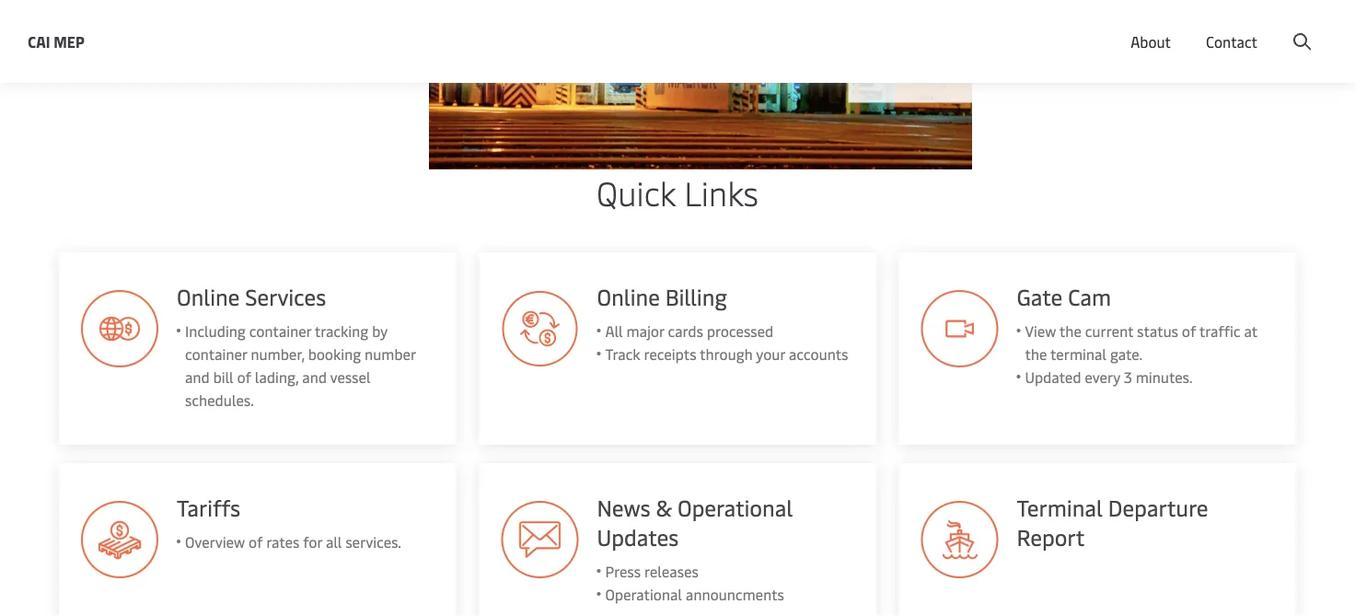 Task type: vqa. For each thing, say whether or not it's contained in the screenshot.
Map data ©2023
no



Task type: describe. For each thing, give the bounding box(es) containing it.
for
[[303, 532, 322, 552]]

status
[[1138, 321, 1179, 341]]

track
[[605, 344, 640, 364]]

number
[[365, 344, 416, 364]]

terminal departure report
[[1017, 492, 1209, 552]]

news & operational updates
[[597, 492, 793, 552]]

including
[[185, 321, 246, 341]]

cai mep primary image
[[429, 0, 972, 169]]

cai
[[28, 31, 50, 51]]

press
[[605, 561, 641, 581]]

through
[[700, 344, 753, 364]]

2 vertical spatial of
[[249, 532, 263, 552]]

vessel schedule-tracking-updates - 62 image
[[922, 501, 999, 578]]

online services
[[177, 281, 326, 311]]

news
[[597, 492, 651, 522]]

of inside including container tracking by container number, booking number and bill of lading, and vessel schedules.
[[237, 367, 251, 387]]

login / create account
[[1172, 17, 1321, 37]]

traffic
[[1200, 321, 1241, 341]]

press releases operational announcments
[[605, 561, 784, 604]]

&
[[656, 492, 672, 522]]

create
[[1220, 17, 1263, 37]]

tracking
[[315, 321, 369, 341]]

1 vertical spatial the
[[1026, 344, 1048, 364]]

book online services - 105 image
[[81, 290, 158, 367]]

about button
[[1131, 0, 1171, 83]]

billing
[[665, 281, 727, 311]]

all
[[605, 321, 623, 341]]

0 vertical spatial the
[[1060, 321, 1082, 341]]

by
[[372, 321, 388, 341]]

releases
[[644, 561, 699, 581]]

account
[[1266, 17, 1321, 37]]

at
[[1245, 321, 1258, 341]]

report
[[1017, 522, 1085, 552]]

tariffs - 131 image
[[81, 501, 158, 578]]

vessel
[[330, 367, 371, 387]]

lading,
[[255, 367, 299, 387]]

accounts
[[789, 344, 848, 364]]

every
[[1085, 367, 1121, 387]]

operational for &
[[678, 492, 793, 522]]

terminal
[[1051, 344, 1107, 364]]

quick links
[[597, 170, 759, 215]]



Task type: locate. For each thing, give the bounding box(es) containing it.
1 vertical spatial of
[[237, 367, 251, 387]]

2 and from the left
[[302, 367, 327, 387]]

tariffs
[[177, 492, 240, 522]]

of
[[1183, 321, 1197, 341], [237, 367, 251, 387], [249, 532, 263, 552]]

current
[[1086, 321, 1134, 341]]

all major cards processed track receipts through your accounts
[[605, 321, 848, 364]]

apmt icon 100 image
[[501, 290, 579, 367]]

0 horizontal spatial container
[[185, 344, 247, 364]]

0 vertical spatial of
[[1183, 321, 1197, 341]]

and left bill
[[185, 367, 210, 387]]

online up including
[[177, 281, 240, 311]]

number,
[[251, 344, 305, 364]]

mep
[[54, 31, 84, 51]]

1 online from the left
[[177, 281, 240, 311]]

login
[[1172, 17, 1208, 37]]

operational inside news & operational updates
[[678, 492, 793, 522]]

departure
[[1109, 492, 1209, 522]]

operational for releases
[[605, 584, 682, 604]]

updated
[[1026, 367, 1082, 387]]

major
[[627, 321, 664, 341]]

/
[[1211, 17, 1217, 37]]

the
[[1060, 321, 1082, 341], [1026, 344, 1048, 364]]

3
[[1124, 367, 1133, 387]]

operational inside press releases operational announcments
[[605, 584, 682, 604]]

links
[[684, 170, 759, 215]]

of left 'traffic'
[[1183, 321, 1197, 341]]

minutes.
[[1136, 367, 1193, 387]]

cai mep link
[[28, 30, 84, 53]]

about
[[1131, 32, 1171, 51]]

bill
[[213, 367, 234, 387]]

of right bill
[[237, 367, 251, 387]]

announcments
[[686, 584, 784, 604]]

gate
[[1017, 281, 1063, 311]]

cards
[[668, 321, 703, 341]]

of inside view the current status of traffic at the terminal gate. updated every 3 minutes.
[[1183, 321, 1197, 341]]

0 horizontal spatial and
[[185, 367, 210, 387]]

your
[[756, 344, 785, 364]]

of left rates
[[249, 532, 263, 552]]

online
[[177, 281, 240, 311], [597, 281, 660, 311]]

0 vertical spatial container
[[249, 321, 311, 341]]

online billing
[[597, 281, 727, 311]]

schedules.
[[185, 390, 254, 410]]

processed
[[707, 321, 774, 341]]

operational right &
[[678, 492, 793, 522]]

cam
[[1069, 281, 1112, 311]]

booking
[[308, 344, 361, 364]]

online for online services
[[177, 281, 240, 311]]

operational
[[678, 492, 793, 522], [605, 584, 682, 604]]

container
[[249, 321, 311, 341], [185, 344, 247, 364]]

online up all
[[597, 281, 660, 311]]

contact
[[1206, 32, 1258, 51]]

overview
[[185, 532, 245, 552]]

0 horizontal spatial online
[[177, 281, 240, 311]]

including container tracking by container number, booking number and bill of lading, and vessel schedules.
[[185, 321, 416, 410]]

all
[[326, 532, 342, 552]]

terminal
[[1017, 492, 1103, 522]]

1 horizontal spatial the
[[1060, 321, 1082, 341]]

container down including
[[185, 344, 247, 364]]

receipts
[[644, 344, 697, 364]]

0 horizontal spatial the
[[1026, 344, 1048, 364]]

news and newsletter subscription - 115 image
[[501, 501, 579, 578]]

view
[[1026, 321, 1057, 341]]

gate cam
[[1017, 281, 1112, 311]]

view the current status of traffic at the terminal gate. updated every 3 minutes.
[[1026, 321, 1258, 387]]

and
[[185, 367, 210, 387], [302, 367, 327, 387]]

2 online from the left
[[597, 281, 660, 311]]

login / create account link
[[1138, 0, 1321, 54]]

and down booking on the bottom of the page
[[302, 367, 327, 387]]

1 vertical spatial container
[[185, 344, 247, 364]]

quick
[[597, 170, 676, 215]]

operational down press
[[605, 584, 682, 604]]

1 vertical spatial operational
[[605, 584, 682, 604]]

1 horizontal spatial and
[[302, 367, 327, 387]]

0 vertical spatial operational
[[678, 492, 793, 522]]

services
[[245, 281, 326, 311]]

1 horizontal spatial online
[[597, 281, 660, 311]]

updates
[[597, 522, 679, 552]]

cai mep
[[28, 31, 84, 51]]

1 and from the left
[[185, 367, 210, 387]]

services.
[[346, 532, 402, 552]]

rates
[[266, 532, 300, 552]]

terminal departure report link
[[899, 463, 1297, 616]]

online for online billing
[[597, 281, 660, 311]]

gate cam image
[[922, 290, 999, 367]]

contact button
[[1206, 0, 1258, 83]]

gate.
[[1111, 344, 1143, 364]]

container up number,
[[249, 321, 311, 341]]

the down view
[[1026, 344, 1048, 364]]

overview of rates for all services.
[[185, 532, 402, 552]]

the up terminal
[[1060, 321, 1082, 341]]

1 horizontal spatial container
[[249, 321, 311, 341]]



